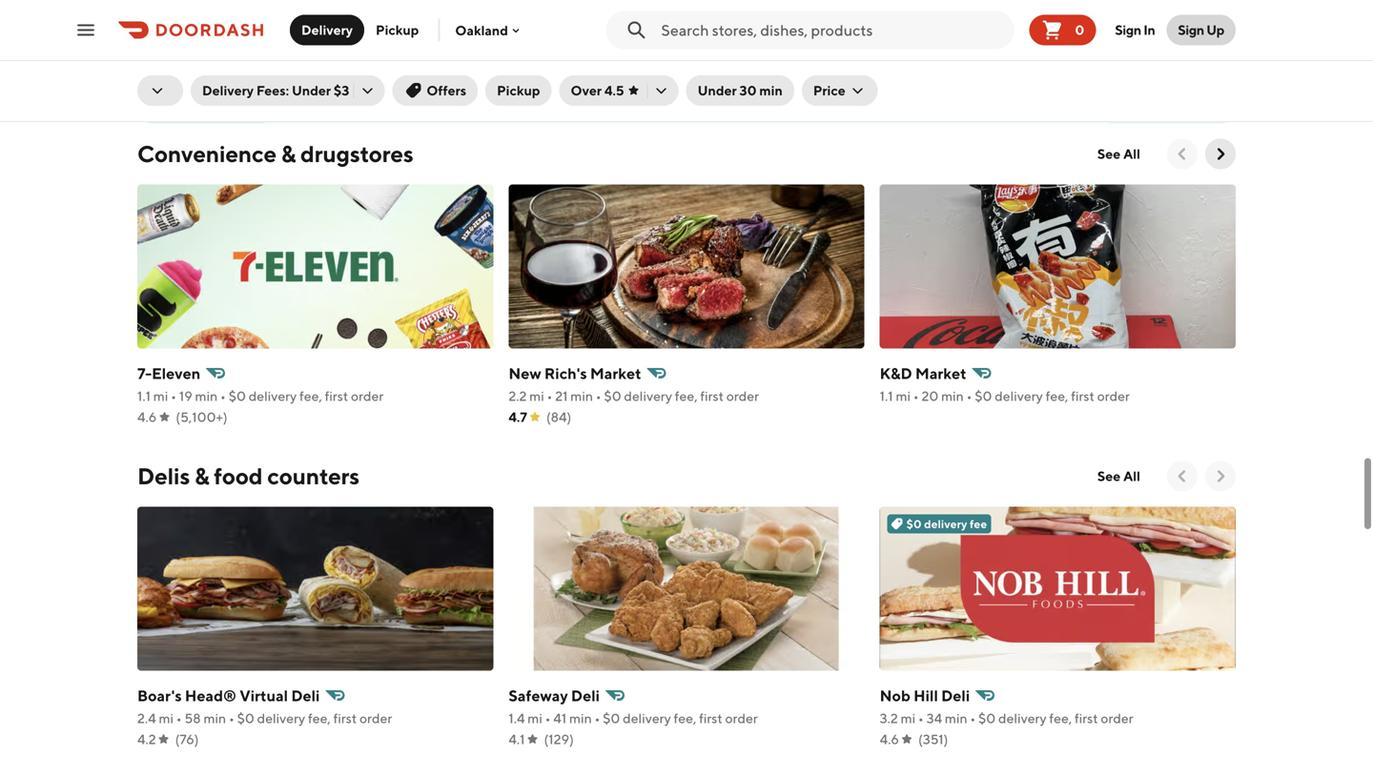 Task type: vqa. For each thing, say whether or not it's contained in the screenshot.
1
no



Task type: describe. For each thing, give the bounding box(es) containing it.
$​0 for k&d market
[[975, 388, 993, 404]]

$​0 for safeway deli
[[603, 711, 621, 727]]

previous button of carousel image for convenience & drugstores
[[1174, 145, 1193, 164]]

mi for nob hill deli
[[901, 711, 916, 727]]

min for 7-eleven
[[195, 388, 218, 404]]

delivery fees: under $3
[[202, 83, 350, 98]]

boy
[[240, 19, 268, 37]]

sign for sign up
[[1179, 22, 1205, 38]]

k&d market
[[880, 365, 967, 383]]

7-eleven
[[137, 365, 201, 383]]

virtual
[[240, 687, 288, 705]]

$0 delivery fee
[[907, 518, 988, 531]]

delivery for boar's head® virtual deli
[[257, 711, 305, 727]]

mi for k&d market
[[896, 388, 911, 404]]

(570+)
[[222, 64, 262, 80]]

sign in link
[[1104, 11, 1167, 49]]

delis & food counters link
[[137, 461, 360, 492]]

food
[[214, 463, 263, 490]]

& for delis
[[195, 463, 209, 490]]

first for mama's boy pizza
[[380, 43, 404, 59]]

sign up link
[[1167, 15, 1236, 45]]

0
[[1076, 22, 1085, 38]]

0 button
[[1030, 15, 1097, 45]]

0.5
[[183, 43, 204, 59]]

see all for convenience & drugstores
[[1098, 146, 1141, 162]]

sign up
[[1179, 22, 1225, 38]]

min for nob hill deli
[[945, 711, 968, 727]]

30
[[740, 83, 757, 98]]

delis
[[137, 463, 190, 490]]

convenience & drugstores
[[137, 140, 414, 168]]

safeway
[[509, 687, 568, 705]]

sign in
[[1116, 22, 1156, 38]]

mi for 7-eleven
[[153, 388, 168, 404]]

bober tea 1.4 mi • 22 min • $​0 delivery fee, first order 4.8
[[865, 19, 1116, 80]]

4.9
[[524, 64, 544, 80]]

2.4
[[137, 711, 156, 727]]

first inside bober tea 1.4 mi • 22 min • $​0 delivery fee, first order 4.8
[[1057, 43, 1081, 59]]

(351)
[[919, 732, 949, 748]]

fee, for fortune restaurant
[[693, 43, 715, 59]]

1 4.8 from the left
[[183, 64, 203, 80]]

previous button of carousel image for delis & food counters
[[1174, 467, 1193, 486]]

k&d
[[880, 365, 913, 383]]

4.6 for 7-
[[137, 409, 157, 425]]

price button
[[802, 75, 878, 106]]

order inside bober tea 1.4 mi • 22 min • $​0 delivery fee, first order 4.8
[[1084, 43, 1116, 59]]

eleven
[[152, 365, 201, 383]]

3.0 mi • 31 min • $​0 delivery fee, first order
[[524, 43, 777, 59]]

(84)
[[547, 409, 572, 425]]

fee, inside bober tea 1.4 mi • 22 min • $​0 delivery fee, first order 4.8
[[1032, 43, 1055, 59]]

first for new rich's market
[[701, 388, 724, 404]]

new rich's market
[[509, 365, 642, 383]]

4.8 inside bober tea 1.4 mi • 22 min • $​0 delivery fee, first order 4.8
[[865, 64, 885, 80]]

$​0 inside bober tea 1.4 mi • 22 min • $​0 delivery fee, first order 4.8
[[961, 43, 978, 59]]

mi for fortune restaurant
[[547, 43, 562, 59]]

• down new rich's market
[[596, 388, 602, 404]]

1 deli from the left
[[291, 687, 320, 705]]

2 market from the left
[[916, 365, 967, 383]]

58
[[185, 711, 201, 727]]

0 vertical spatial pickup button
[[365, 15, 431, 45]]

(13)
[[563, 64, 585, 80]]

boar's head® virtual deli
[[137, 687, 320, 705]]

• right "20"
[[967, 388, 973, 404]]

31
[[573, 43, 585, 59]]

min for fortune restaurant
[[588, 43, 611, 59]]

mama's
[[183, 19, 237, 37]]

next button of carousel image
[[1212, 467, 1231, 486]]

fee, for k&d market
[[1046, 388, 1069, 404]]

1.1 for 7-eleven
[[137, 388, 151, 404]]

4.5
[[605, 83, 625, 98]]

1 vertical spatial 1.4
[[509, 711, 525, 727]]

delivery for delivery fees: under $3
[[202, 83, 254, 98]]

delivery right $0
[[925, 518, 968, 531]]

first for nob hill deli
[[1075, 711, 1099, 727]]

3.2 mi • 34 min • $​0 delivery fee, first order
[[880, 711, 1134, 727]]

fee, for nob hill deli
[[1050, 711, 1073, 727]]

price
[[814, 83, 846, 98]]

• left "20"
[[914, 388, 919, 404]]

41
[[554, 711, 567, 727]]

delivery for delivery
[[301, 22, 353, 38]]

delivery for fortune restaurant
[[642, 43, 690, 59]]

• left 41
[[545, 711, 551, 727]]

offers
[[427, 83, 467, 98]]

mi for safeway deli
[[528, 711, 543, 727]]

$​0 for fortune restaurant
[[622, 43, 639, 59]]

4.6 for nob
[[880, 732, 900, 748]]

• left '33'
[[224, 43, 230, 59]]

min for new rich's market
[[571, 388, 593, 404]]

• down boar's head® virtual deli
[[229, 711, 235, 727]]

& for convenience
[[281, 140, 296, 168]]

over
[[571, 83, 602, 98]]

delis & food counters
[[137, 463, 360, 490]]

fee
[[970, 518, 988, 531]]

3.2
[[880, 711, 899, 727]]

3.0
[[524, 43, 544, 59]]

fee, for 7-eleven
[[300, 388, 322, 404]]

7-
[[137, 365, 152, 383]]

$​0 for 7-eleven
[[229, 388, 246, 404]]

0 vertical spatial pickup
[[376, 22, 419, 38]]

nob
[[880, 687, 911, 705]]

33
[[233, 43, 248, 59]]

34
[[927, 711, 943, 727]]

2.4 mi • 58 min • $​0 delivery fee, first order
[[137, 711, 392, 727]]

• left "31"
[[564, 43, 570, 59]]

(76)
[[175, 732, 199, 748]]

over 4.5
[[571, 83, 625, 98]]

first for boar's head® virtual deli
[[334, 711, 357, 727]]

first for fortune restaurant
[[718, 43, 741, 59]]

• left 58
[[176, 711, 182, 727]]

21
[[555, 388, 568, 404]]

fees:
[[257, 83, 289, 98]]

3 deli from the left
[[942, 687, 971, 705]]

• left 21
[[547, 388, 553, 404]]

• right 22
[[953, 43, 958, 59]]

delivery inside bober tea 1.4 mi • 22 min • $​0 delivery fee, first order 4.8
[[981, 43, 1029, 59]]

1.1 mi • 20 min • $​0 delivery fee, first order
[[880, 388, 1130, 404]]

$0
[[907, 518, 922, 531]]

1 vertical spatial pickup
[[497, 83, 541, 98]]

restaurant
[[584, 19, 658, 37]]

$​0 for nob hill deli
[[979, 711, 996, 727]]

up
[[1207, 22, 1225, 38]]

• left 22
[[902, 43, 907, 59]]

new
[[509, 365, 542, 383]]

under 30 min
[[698, 83, 783, 98]]

open menu image
[[74, 19, 97, 42]]

1.4 inside bober tea 1.4 mi • 22 min • $​0 delivery fee, first order 4.8
[[865, 43, 881, 59]]

under inside button
[[698, 83, 737, 98]]

hill
[[914, 687, 939, 705]]



Task type: locate. For each thing, give the bounding box(es) containing it.
$​0 down new rich's market
[[604, 388, 622, 404]]

previous button of carousel image left next button of carousel icon
[[1174, 145, 1193, 164]]

1 see all from the top
[[1098, 146, 1141, 162]]

1 horizontal spatial pickup
[[497, 83, 541, 98]]

20
[[922, 388, 939, 404]]

fee, for boar's head® virtual deli
[[308, 711, 331, 727]]

0 horizontal spatial 4.8
[[183, 64, 203, 80]]

0 horizontal spatial 4.6
[[137, 409, 157, 425]]

delivery for new rich's market
[[624, 388, 673, 404]]

fee, for mama's boy pizza
[[355, 43, 378, 59]]

1.4
[[865, 43, 881, 59], [509, 711, 525, 727]]

order for k&d market
[[1098, 388, 1130, 404]]

delivery right "20"
[[995, 388, 1044, 404]]

0 horizontal spatial deli
[[291, 687, 320, 705]]

in
[[1144, 22, 1156, 38]]

1 vertical spatial delivery
[[202, 83, 254, 98]]

counters
[[267, 463, 360, 490]]

& inside "link"
[[281, 140, 296, 168]]

fortune restaurant
[[524, 19, 658, 37]]

mi
[[207, 43, 222, 59], [547, 43, 562, 59], [884, 43, 899, 59], [153, 388, 168, 404], [530, 388, 545, 404], [896, 388, 911, 404], [159, 711, 174, 727], [528, 711, 543, 727], [901, 711, 916, 727]]

$​0 right "20"
[[975, 388, 993, 404]]

4.8
[[183, 64, 203, 80], [865, 64, 885, 80]]

• right 34
[[971, 711, 976, 727]]

min for boar's head® virtual deli
[[204, 711, 226, 727]]

min right "31"
[[588, 43, 611, 59]]

nob hill deli
[[880, 687, 971, 705]]

mi right 2.4
[[159, 711, 174, 727]]

mi for new rich's market
[[530, 388, 545, 404]]

2 4.8 from the left
[[865, 64, 885, 80]]

mi down k&d
[[896, 388, 911, 404]]

1 horizontal spatial under
[[698, 83, 737, 98]]

(5,100+)
[[176, 409, 228, 425]]

2 under from the left
[[698, 83, 737, 98]]

• right 41
[[595, 711, 600, 727]]

min right 21
[[571, 388, 593, 404]]

& down delivery fees: under $3
[[281, 140, 296, 168]]

2 1.1 from the left
[[880, 388, 894, 404]]

$​0 right 41
[[603, 711, 621, 727]]

min right 19
[[195, 388, 218, 404]]

1 vertical spatial all
[[1124, 469, 1141, 484]]

19
[[179, 388, 192, 404]]

1 horizontal spatial sign
[[1179, 22, 1205, 38]]

0 horizontal spatial pickup
[[376, 22, 419, 38]]

see for convenience & drugstores
[[1098, 146, 1121, 162]]

min right "20"
[[942, 388, 964, 404]]

order for new rich's market
[[727, 388, 759, 404]]

mi right 2.2
[[530, 388, 545, 404]]

delivery down (570+)
[[202, 83, 254, 98]]

order for nob hill deli
[[1101, 711, 1134, 727]]

1 all from the top
[[1124, 146, 1141, 162]]

market up 2.2 mi • 21 min • $​0 delivery fee, first order
[[590, 365, 642, 383]]

fee, for safeway deli
[[674, 711, 697, 727]]

2.2 mi • 21 min • $​0 delivery fee, first order
[[509, 388, 759, 404]]

0 vertical spatial previous button of carousel image
[[1174, 145, 1193, 164]]

convenience
[[137, 140, 277, 168]]

drugstores
[[301, 140, 414, 168]]

delivery up 0.5 mi • 33 min • $​0 delivery fee, first order
[[301, 22, 353, 38]]

1 market from the left
[[590, 365, 642, 383]]

1 horizontal spatial deli
[[571, 687, 600, 705]]

0.5 mi • 33 min • $​0 delivery fee, first order
[[183, 43, 439, 59]]

delivery down the virtual
[[257, 711, 305, 727]]

mi right 3.0
[[547, 43, 562, 59]]

all
[[1124, 146, 1141, 162], [1124, 469, 1141, 484]]

mi for mama's boy pizza
[[207, 43, 222, 59]]

$​0 right 22
[[961, 43, 978, 59]]

min right 41
[[570, 711, 592, 727]]

delivery right 34
[[999, 711, 1047, 727]]

0 horizontal spatial delivery
[[202, 83, 254, 98]]

under left $3
[[292, 83, 331, 98]]

2 see from the top
[[1098, 469, 1121, 484]]

pizza
[[271, 19, 309, 37]]

previous button of carousel image left next button of carousel image at the right bottom of page
[[1174, 467, 1193, 486]]

sign left in
[[1116, 22, 1142, 38]]

1.1
[[137, 388, 151, 404], [880, 388, 894, 404]]

mi inside bober tea 1.4 mi • 22 min • $​0 delivery fee, first order 4.8
[[884, 43, 899, 59]]

1 under from the left
[[292, 83, 331, 98]]

$​0 for mama's boy pizza
[[284, 43, 301, 59]]

0 horizontal spatial pickup button
[[365, 15, 431, 45]]

all left next button of carousel image at the right bottom of page
[[1124, 469, 1141, 484]]

1 previous button of carousel image from the top
[[1174, 145, 1193, 164]]

see
[[1098, 146, 1121, 162], [1098, 469, 1121, 484]]

delivery for mama's boy pizza
[[304, 43, 352, 59]]

first
[[380, 43, 404, 59], [718, 43, 741, 59], [1057, 43, 1081, 59], [325, 388, 348, 404], [701, 388, 724, 404], [1072, 388, 1095, 404], [334, 711, 357, 727], [699, 711, 723, 727], [1075, 711, 1099, 727]]

offers button
[[392, 75, 478, 106]]

deli right the virtual
[[291, 687, 320, 705]]

pickup button up offers button on the left of the page
[[365, 15, 431, 45]]

Store search: begin typing to search for stores available on DoorDash text field
[[662, 20, 1007, 41]]

sign left up
[[1179, 22, 1205, 38]]

see all link for delis & food counters
[[1087, 461, 1153, 492]]

under
[[292, 83, 331, 98], [698, 83, 737, 98]]

4.6 down 3.2
[[880, 732, 900, 748]]

mi right 0.5
[[207, 43, 222, 59]]

delivery right 41
[[623, 711, 671, 727]]

0 horizontal spatial 1.1
[[137, 388, 151, 404]]

min for safeway deli
[[570, 711, 592, 727]]

delivery for safeway deli
[[623, 711, 671, 727]]

fortune
[[524, 19, 581, 37]]

& left food
[[195, 463, 209, 490]]

2 deli from the left
[[571, 687, 600, 705]]

2 previous button of carousel image from the top
[[1174, 467, 1193, 486]]

order for boar's head® virtual deli
[[360, 711, 392, 727]]

4.8 down 0.5
[[183, 64, 203, 80]]

fee,
[[355, 43, 378, 59], [693, 43, 715, 59], [1032, 43, 1055, 59], [300, 388, 322, 404], [675, 388, 698, 404], [1046, 388, 1069, 404], [308, 711, 331, 727], [674, 711, 697, 727], [1050, 711, 1073, 727]]

2 horizontal spatial deli
[[942, 687, 971, 705]]

4.7
[[509, 409, 527, 425]]

min right the 30
[[760, 83, 783, 98]]

1 vertical spatial see all link
[[1087, 461, 1153, 492]]

sign for sign in
[[1116, 22, 1142, 38]]

1 see all link from the top
[[1087, 139, 1153, 170]]

4.6 down 7-
[[137, 409, 157, 425]]

order
[[406, 43, 439, 59], [744, 43, 777, 59], [1084, 43, 1116, 59], [351, 388, 384, 404], [727, 388, 759, 404], [1098, 388, 1130, 404], [360, 711, 392, 727], [726, 711, 758, 727], [1101, 711, 1134, 727]]

mi right 3.2
[[901, 711, 916, 727]]

2 all from the top
[[1124, 469, 1141, 484]]

mi down bober
[[884, 43, 899, 59]]

1.4 mi • 41 min • $​0 delivery fee, first order
[[509, 711, 758, 727]]

convenience & drugstores link
[[137, 139, 414, 170]]

order for mama's boy pizza
[[406, 43, 439, 59]]

$​0 for new rich's market
[[604, 388, 622, 404]]

1 vertical spatial pickup button
[[486, 75, 552, 106]]

0 vertical spatial 1.4
[[865, 43, 881, 59]]

1 horizontal spatial delivery
[[301, 22, 353, 38]]

delivery button
[[290, 15, 365, 45]]

2.2
[[509, 388, 527, 404]]

next button of carousel image
[[1212, 145, 1231, 164]]

0 horizontal spatial sign
[[1116, 22, 1142, 38]]

• up (5,100+)
[[220, 388, 226, 404]]

1 vertical spatial &
[[195, 463, 209, 490]]

1 vertical spatial previous button of carousel image
[[1174, 467, 1193, 486]]

1 1.1 from the left
[[137, 388, 151, 404]]

1.1 down k&d
[[880, 388, 894, 404]]

sign
[[1116, 22, 1142, 38], [1179, 22, 1205, 38]]

2 see all from the top
[[1098, 469, 1141, 484]]

•
[[224, 43, 230, 59], [276, 43, 281, 59], [564, 43, 570, 59], [613, 43, 619, 59], [902, 43, 907, 59], [953, 43, 958, 59], [171, 388, 177, 404], [220, 388, 226, 404], [547, 388, 553, 404], [596, 388, 602, 404], [914, 388, 919, 404], [967, 388, 973, 404], [176, 711, 182, 727], [229, 711, 235, 727], [545, 711, 551, 727], [595, 711, 600, 727], [919, 711, 924, 727], [971, 711, 976, 727]]

see all for delis & food counters
[[1098, 469, 1141, 484]]

1.4 down bober
[[865, 43, 881, 59]]

previous button of carousel image
[[1174, 145, 1193, 164], [1174, 467, 1193, 486]]

1.1 mi • 19 min • $​0 delivery fee, first order
[[137, 388, 384, 404]]

1.4 up 4.1
[[509, 711, 525, 727]]

delivery left 0 button
[[981, 43, 1029, 59]]

market up "20"
[[916, 365, 967, 383]]

bober
[[865, 19, 908, 37]]

$​0 for boar's head® virtual deli
[[237, 711, 255, 727]]

pickup right "delivery" "button"
[[376, 22, 419, 38]]

under 30 min button
[[687, 75, 795, 106]]

pickup button
[[365, 15, 431, 45], [486, 75, 552, 106]]

1 vertical spatial see
[[1098, 469, 1121, 484]]

1.1 for k&d market
[[880, 388, 894, 404]]

1 vertical spatial see all
[[1098, 469, 1141, 484]]

order for 7-eleven
[[351, 388, 384, 404]]

1 sign from the left
[[1116, 22, 1142, 38]]

pickup button down 3.0
[[486, 75, 552, 106]]

$​0 right 19
[[229, 388, 246, 404]]

deli right the hill
[[942, 687, 971, 705]]

delivery for 7-eleven
[[249, 388, 297, 404]]

under left the 30
[[698, 83, 737, 98]]

order for safeway deli
[[726, 711, 758, 727]]

(129)
[[544, 732, 574, 748]]

rich's
[[545, 365, 587, 383]]

4.2
[[137, 732, 156, 748]]

min right '33'
[[250, 43, 273, 59]]

order for fortune restaurant
[[744, 43, 777, 59]]

$​0 down boar's head® virtual deli
[[237, 711, 255, 727]]

4.8 down bober
[[865, 64, 885, 80]]

0 vertical spatial see all link
[[1087, 139, 1153, 170]]

min inside button
[[760, 83, 783, 98]]

deli right safeway
[[571, 687, 600, 705]]

mi down 7-eleven on the left top
[[153, 388, 168, 404]]

1 horizontal spatial 4.8
[[865, 64, 885, 80]]

min for k&d market
[[942, 388, 964, 404]]

mi down safeway
[[528, 711, 543, 727]]

1 horizontal spatial 1.4
[[865, 43, 881, 59]]

$3
[[334, 83, 350, 98]]

min for mama's boy pizza
[[250, 43, 273, 59]]

0 horizontal spatial &
[[195, 463, 209, 490]]

$​0 down the restaurant
[[622, 43, 639, 59]]

delivery inside "button"
[[301, 22, 353, 38]]

all for convenience & drugstores
[[1124, 146, 1141, 162]]

• down pizza
[[276, 43, 281, 59]]

0 vertical spatial &
[[281, 140, 296, 168]]

min right 58
[[204, 711, 226, 727]]

0 horizontal spatial under
[[292, 83, 331, 98]]

0 vertical spatial delivery
[[301, 22, 353, 38]]

1.1 down 7-
[[137, 388, 151, 404]]

2 see all link from the top
[[1087, 461, 1153, 492]]

• down the restaurant
[[613, 43, 619, 59]]

sign inside sign up link
[[1179, 22, 1205, 38]]

1 horizontal spatial 4.6
[[880, 732, 900, 748]]

fee, for new rich's market
[[675, 388, 698, 404]]

delivery down new rich's market
[[624, 388, 673, 404]]

1 horizontal spatial &
[[281, 140, 296, 168]]

min right 34
[[945, 711, 968, 727]]

over 4.5 button
[[560, 75, 679, 106]]

2 sign from the left
[[1179, 22, 1205, 38]]

1 horizontal spatial pickup button
[[486, 75, 552, 106]]

boar's
[[137, 687, 182, 705]]

see all
[[1098, 146, 1141, 162], [1098, 469, 1141, 484]]

min
[[250, 43, 273, 59], [588, 43, 611, 59], [928, 43, 950, 59], [760, 83, 783, 98], [195, 388, 218, 404], [571, 388, 593, 404], [942, 388, 964, 404], [204, 711, 226, 727], [570, 711, 592, 727], [945, 711, 968, 727]]

safeway deli
[[509, 687, 600, 705]]

0 vertical spatial all
[[1124, 146, 1141, 162]]

0 horizontal spatial 1.4
[[509, 711, 525, 727]]

1 horizontal spatial market
[[916, 365, 967, 383]]

head®
[[185, 687, 237, 705]]

pickup down 4.9 at the top of page
[[497, 83, 541, 98]]

1 vertical spatial 4.6
[[880, 732, 900, 748]]

4.1
[[509, 732, 525, 748]]

delivery for k&d market
[[995, 388, 1044, 404]]

all for delis & food counters
[[1124, 469, 1141, 484]]

min right 22
[[928, 43, 950, 59]]

min inside bober tea 1.4 mi • 22 min • $​0 delivery fee, first order 4.8
[[928, 43, 950, 59]]

all left next button of carousel icon
[[1124, 146, 1141, 162]]

see all link for convenience & drugstores
[[1087, 139, 1153, 170]]

delivery for nob hill deli
[[999, 711, 1047, 727]]

• left 34
[[919, 711, 924, 727]]

mama's boy pizza
[[183, 19, 309, 37]]

0 vertical spatial 4.6
[[137, 409, 157, 425]]

first for safeway deli
[[699, 711, 723, 727]]

0 horizontal spatial market
[[590, 365, 642, 383]]

delivery down the restaurant
[[642, 43, 690, 59]]

0 vertical spatial see all
[[1098, 146, 1141, 162]]

delivery
[[304, 43, 352, 59], [642, 43, 690, 59], [981, 43, 1029, 59], [249, 388, 297, 404], [624, 388, 673, 404], [995, 388, 1044, 404], [925, 518, 968, 531], [257, 711, 305, 727], [623, 711, 671, 727], [999, 711, 1047, 727]]

delivery up $3
[[304, 43, 352, 59]]

delivery up delis & food counters
[[249, 388, 297, 404]]

tea
[[912, 19, 937, 37]]

first for 7-eleven
[[325, 388, 348, 404]]

mi for boar's head® virtual deli
[[159, 711, 174, 727]]

1 horizontal spatial 1.1
[[880, 388, 894, 404]]

22
[[910, 43, 925, 59]]

oakland button
[[455, 22, 524, 38]]

first for k&d market
[[1072, 388, 1095, 404]]

$​0 right 34
[[979, 711, 996, 727]]

$​0 down pizza
[[284, 43, 301, 59]]

1 see from the top
[[1098, 146, 1121, 162]]

sign inside sign in link
[[1116, 22, 1142, 38]]

• left 19
[[171, 388, 177, 404]]

0 vertical spatial see
[[1098, 146, 1121, 162]]

market
[[590, 365, 642, 383], [916, 365, 967, 383]]

oakland
[[455, 22, 508, 38]]

see for delis & food counters
[[1098, 469, 1121, 484]]



